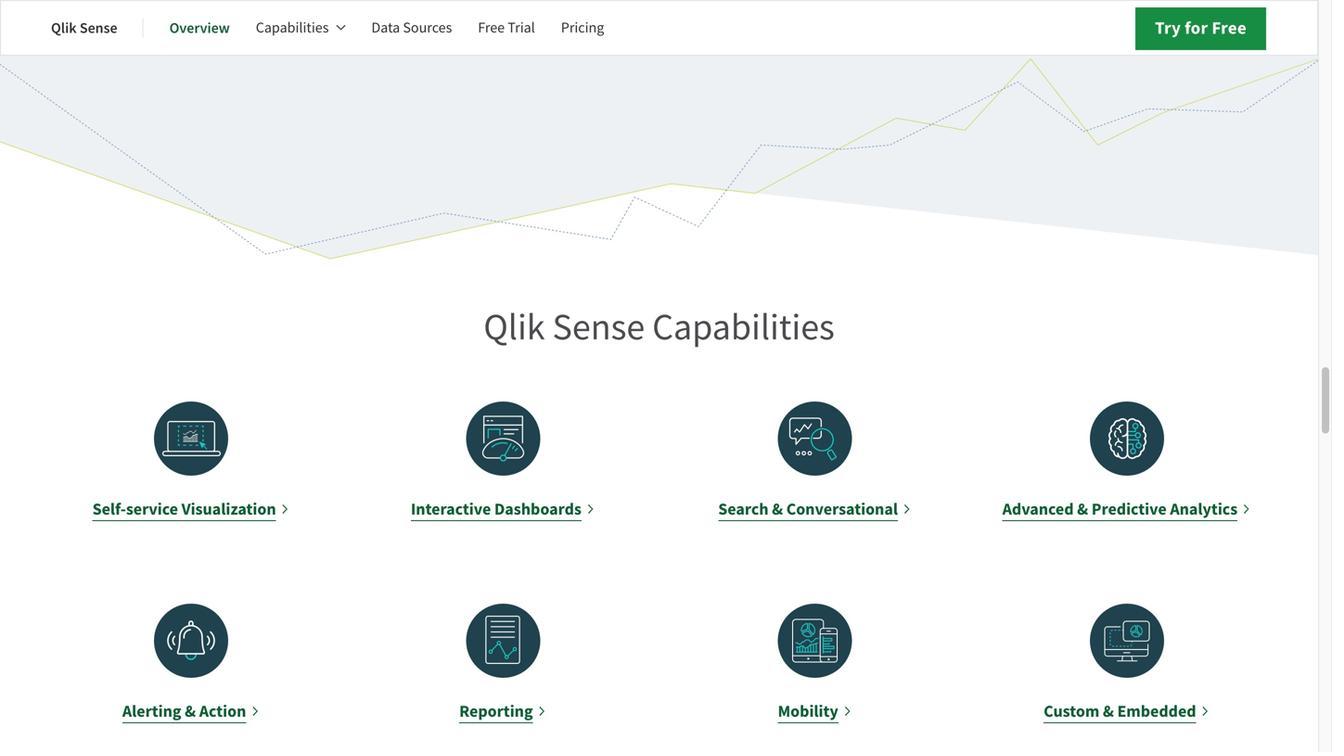 Task type: vqa. For each thing, say whether or not it's contained in the screenshot.
Data Warehouse Automation Icon on the top of page
no



Task type: describe. For each thing, give the bounding box(es) containing it.
qlik sense capabilities
[[484, 304, 835, 351]]

reporting
[[460, 701, 533, 723]]

qlik for qlik sense capabilities
[[484, 304, 545, 351]]

analytics
[[1171, 498, 1238, 521]]

capabilities inside menu bar
[[256, 18, 329, 37]]

embedded
[[1118, 701, 1197, 723]]

reporting link
[[362, 604, 645, 725]]

data
[[372, 18, 400, 37]]

& for search
[[772, 498, 784, 521]]

& for alerting
[[185, 701, 196, 723]]

dashboards
[[495, 498, 582, 521]]

overview
[[170, 18, 230, 38]]

try for free
[[1156, 16, 1248, 40]]

& for custom
[[1104, 701, 1115, 723]]

search & conversational link
[[674, 402, 957, 523]]

free trial
[[478, 18, 535, 37]]

self-
[[92, 498, 126, 521]]

self-service visualization
[[92, 498, 276, 521]]

sense for qlik sense capabilities
[[553, 304, 645, 351]]

custom & embedded
[[1044, 701, 1197, 723]]

mobility link
[[674, 604, 957, 725]]

action
[[199, 701, 246, 723]]

alerting & action
[[122, 701, 246, 723]]

search
[[719, 498, 769, 521]]

& for advanced
[[1078, 498, 1089, 521]]

conversational
[[787, 498, 899, 521]]

try
[[1156, 16, 1182, 40]]

interactive
[[411, 498, 491, 521]]

menu bar containing qlik sense
[[51, 6, 631, 50]]

free trial link
[[478, 6, 535, 50]]



Task type: locate. For each thing, give the bounding box(es) containing it.
capabilities
[[256, 18, 329, 37], [653, 304, 835, 351]]

trial
[[508, 18, 535, 37]]

try for free link
[[1136, 7, 1267, 50]]

qlik sense
[[51, 18, 118, 38]]

pricing
[[561, 18, 605, 37]]

pricing link
[[561, 6, 605, 50]]

advanced & predictive analytics link
[[986, 402, 1269, 523]]

0 horizontal spatial capabilities
[[256, 18, 329, 37]]

0 vertical spatial capabilities
[[256, 18, 329, 37]]

overview link
[[170, 6, 230, 50]]

alerting
[[122, 701, 182, 723]]

&
[[772, 498, 784, 521], [1078, 498, 1089, 521], [185, 701, 196, 723], [1104, 701, 1115, 723]]

1 vertical spatial sense
[[553, 304, 645, 351]]

custom
[[1044, 701, 1100, 723]]

sources
[[403, 18, 452, 37]]

predictive
[[1092, 498, 1167, 521]]

mobility
[[778, 701, 839, 723]]

interactive dashboards
[[411, 498, 582, 521]]

advanced & predictive analytics
[[1003, 498, 1238, 521]]

& right search
[[772, 498, 784, 521]]

self-service visualization link
[[50, 402, 333, 523]]

menu bar
[[51, 6, 631, 50]]

alerting & action link
[[50, 604, 333, 725]]

search & conversational
[[719, 498, 899, 521]]

free inside try for free "link"
[[1213, 16, 1248, 40]]

capabilities link
[[256, 6, 346, 50]]

qlik
[[51, 18, 77, 38], [484, 304, 545, 351]]

0 vertical spatial sense
[[80, 18, 118, 38]]

service
[[126, 498, 178, 521]]

1 vertical spatial capabilities
[[653, 304, 835, 351]]

custom & embedded link
[[986, 604, 1269, 725]]

sense for qlik sense
[[80, 18, 118, 38]]

0 horizontal spatial qlik
[[51, 18, 77, 38]]

0 vertical spatial qlik
[[51, 18, 77, 38]]

free inside free trial link
[[478, 18, 505, 37]]

& right advanced
[[1078, 498, 1089, 521]]

1 horizontal spatial capabilities
[[653, 304, 835, 351]]

1 horizontal spatial free
[[1213, 16, 1248, 40]]

interactive dashboards link
[[362, 402, 645, 523]]

& left action at the left bottom of the page
[[185, 701, 196, 723]]

qlik inside qlik sense link
[[51, 18, 77, 38]]

1 horizontal spatial sense
[[553, 304, 645, 351]]

free left trial
[[478, 18, 505, 37]]

1 horizontal spatial qlik
[[484, 304, 545, 351]]

qlik for qlik sense
[[51, 18, 77, 38]]

& right custom
[[1104, 701, 1115, 723]]

0 horizontal spatial free
[[478, 18, 505, 37]]

sense inside menu bar
[[80, 18, 118, 38]]

free
[[1213, 16, 1248, 40], [478, 18, 505, 37]]

data sources
[[372, 18, 452, 37]]

qlik sense link
[[51, 6, 118, 50]]

1 vertical spatial qlik
[[484, 304, 545, 351]]

sense
[[80, 18, 118, 38], [553, 304, 645, 351]]

data sources link
[[372, 6, 452, 50]]

0 horizontal spatial sense
[[80, 18, 118, 38]]

free right for
[[1213, 16, 1248, 40]]

for
[[1186, 16, 1209, 40]]

advanced
[[1003, 498, 1075, 521]]

visualization
[[182, 498, 276, 521]]



